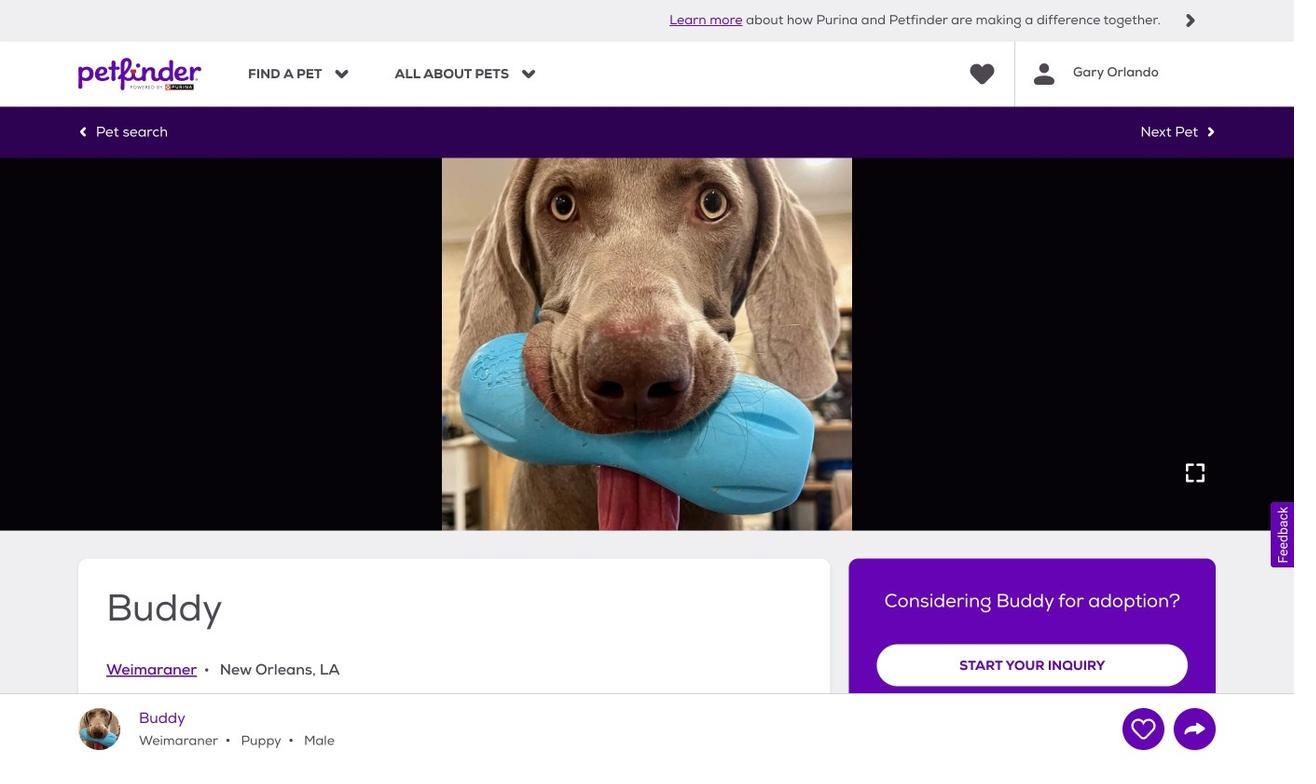 Task type: describe. For each thing, give the bounding box(es) containing it.
petfinder home image
[[78, 41, 201, 107]]

buddy, an adoptable weimaraner in new orleans, la_image-1 image
[[442, 158, 852, 531]]



Task type: locate. For each thing, give the bounding box(es) containing it.
buddy image
[[78, 709, 120, 751]]

pet type element
[[106, 658, 340, 682]]

pet physical characteristics element
[[106, 724, 803, 748]]

main content
[[0, 107, 1295, 765]]



Task type: vqa. For each thing, say whether or not it's contained in the screenshot.
Favorite Jicama ICON on the bottom of page
no



